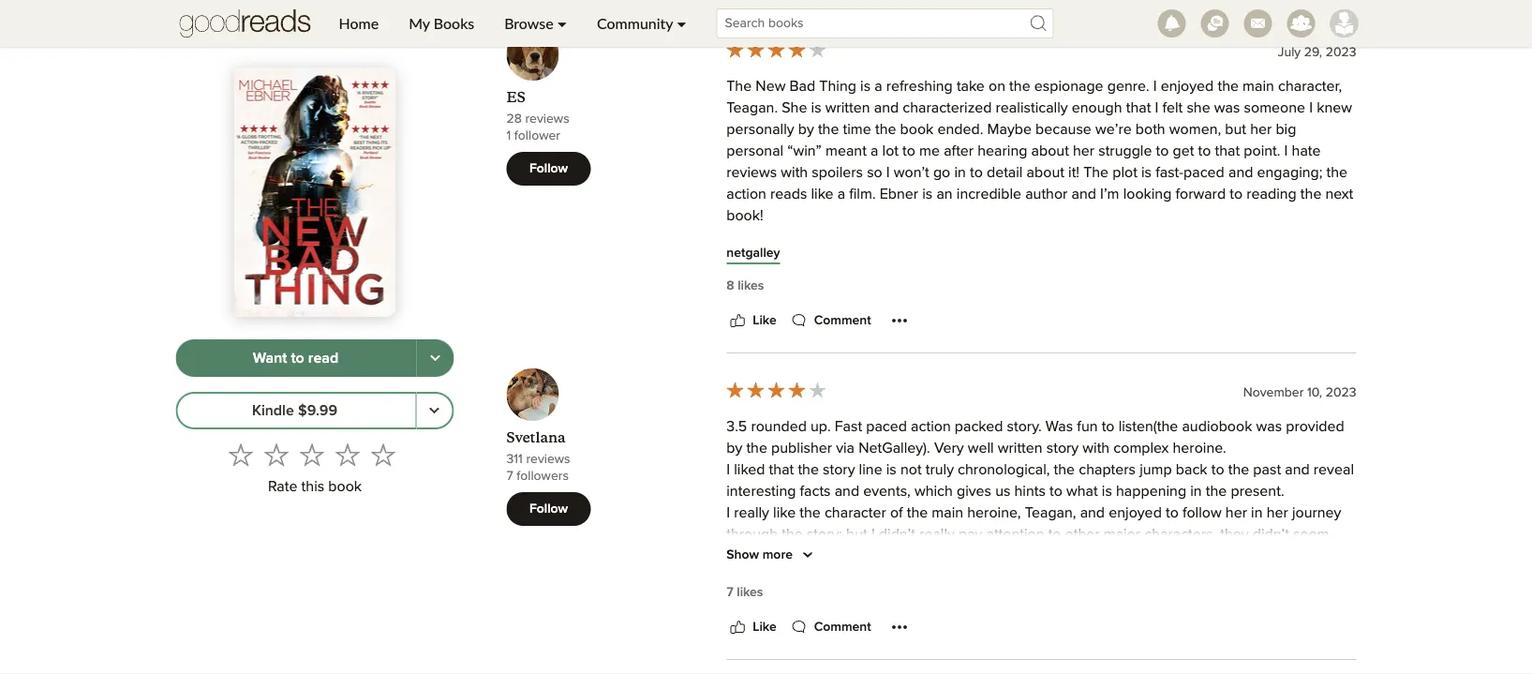 Task type: locate. For each thing, give the bounding box(es) containing it.
0 horizontal spatial author
[[727, 592, 769, 607]]

rating 4 out of 5 image for svetlana
[[725, 379, 828, 400]]

well
[[968, 441, 994, 456]]

1 horizontal spatial written
[[998, 441, 1043, 456]]

her down "present."
[[1267, 506, 1289, 521]]

the up meant
[[818, 122, 839, 137]]

of down 'me.'
[[817, 570, 830, 585]]

rating 4 out of 5 image up new
[[725, 39, 828, 60]]

fun
[[1077, 419, 1098, 434]]

the up the women,
[[1218, 79, 1239, 94]]

reviews up follower
[[525, 112, 570, 125]]

0 vertical spatial like
[[811, 187, 834, 202]]

0 vertical spatial reviews
[[525, 112, 570, 125]]

author right incredible at the top right
[[1026, 187, 1068, 202]]

1 vertical spatial but
[[847, 527, 868, 542]]

enjoyed inside 3.5 rounded up. fast paced action packed story. was fun to listen(the audiobook was provided by the publisher via netgalley). very well written story with complex heroine. i liked that the story line is not truly chronological, the chapters jump back to the past and reveal interesting facts and events, which gives us hints to what is happening in the present. i really like the character of the main heroine, teagan, and enjoyed to follow her in her journey through the story; but i didn't really pay attention to other major characters, they didn't seem realistic to me. i liked variety of the topics covered by the author: mafia, terrorism, fertility, marriage... the author put us to the edge to think how far person can go in order to survive, to save the loved ones. thanks to the publisher and to netgalley for this audio book.
[[1109, 506, 1162, 521]]

0 vertical spatial likes
[[738, 279, 764, 292]]

is
[[861, 79, 871, 94], [811, 101, 822, 116], [1142, 165, 1152, 180], [923, 187, 933, 202], [887, 462, 897, 477], [1102, 484, 1113, 499]]

reviews inside svetlana 311 reviews 7 followers
[[526, 453, 570, 466]]

1 follow button from the top
[[507, 152, 591, 185]]

like button for 7 likes
[[727, 616, 777, 638]]

2 ▾ from the left
[[677, 14, 687, 32]]

2 vertical spatial a
[[838, 187, 846, 202]]

follow button inside "review by es" element
[[507, 152, 591, 185]]

i
[[1154, 79, 1157, 94], [1155, 101, 1159, 116], [1310, 101, 1313, 116], [1285, 144, 1288, 159], [887, 165, 890, 180], [727, 462, 730, 477], [727, 506, 730, 521], [872, 527, 875, 542], [727, 570, 730, 585]]

like button for 8 likes
[[727, 309, 777, 332]]

svetlana 311 reviews 7 followers
[[507, 429, 570, 483]]

1 horizontal spatial like
[[811, 187, 834, 202]]

fast-
[[1156, 165, 1184, 180]]

1 vertical spatial with
[[1083, 441, 1110, 456]]

personal
[[727, 144, 784, 159]]

to left the read
[[291, 351, 304, 366]]

to
[[903, 144, 916, 159], [1156, 144, 1169, 159], [1199, 144, 1212, 159], [970, 165, 983, 180], [1230, 187, 1243, 202], [291, 351, 304, 366], [1102, 419, 1115, 434], [1212, 462, 1225, 477], [1050, 484, 1063, 499], [1166, 506, 1179, 521], [1049, 527, 1062, 542], [781, 549, 794, 564], [817, 592, 830, 607], [897, 592, 910, 607], [1156, 592, 1169, 607], [1226, 592, 1239, 607], [778, 635, 791, 650], [913, 635, 926, 650]]

about down because
[[1032, 144, 1069, 159]]

book up me
[[900, 122, 934, 137]]

paced up "forward"
[[1184, 165, 1225, 180]]

fertility,
[[1163, 570, 1210, 585]]

0 horizontal spatial paced
[[866, 419, 907, 434]]

person
[[1003, 592, 1048, 607]]

didn't down events,
[[879, 527, 916, 542]]

2 follow from the top
[[530, 502, 568, 515]]

publisher down edge
[[820, 635, 881, 650]]

follow button
[[507, 152, 591, 185], [507, 492, 591, 526]]

0 vertical spatial 7
[[507, 469, 513, 483]]

1 horizontal spatial didn't
[[1253, 527, 1290, 542]]

2 vertical spatial by
[[960, 570, 975, 585]]

review by svetlana element
[[507, 368, 1357, 674]]

0 horizontal spatial ▾
[[558, 14, 567, 32]]

1 vertical spatial main
[[932, 506, 964, 521]]

7 likes button
[[727, 583, 763, 602]]

facts
[[800, 484, 831, 499]]

action inside the new bad thing is a refreshing take on the espionage genre. i enjoyed the main character, teagan. she is written and characterized realistically enough that i felt she was someone i knew personally by the time the book ended. maybe because we're both women, but her big personal "win" meant a lot to me after hearing about her struggle to get to that point. i hate reviews with spoilers so i won't go in to detail about it! the plot is fast-paced and engaging; the action reads like a film. ebner is an incredible author and i'm looking forward to reading the next book!
[[727, 187, 767, 202]]

home image
[[180, 0, 311, 47]]

survive,
[[1173, 592, 1223, 607]]

likes up ones.
[[737, 586, 763, 599]]

likes right the 8
[[738, 279, 764, 292]]

rating 0 out of 5 group
[[223, 437, 401, 472]]

was down november
[[1257, 419, 1282, 434]]

0 vertical spatial comment button
[[788, 309, 872, 332]]

kindle $9.99
[[252, 403, 338, 418]]

comment inside review by svetlana element
[[814, 620, 872, 633]]

▾ right community
[[677, 14, 687, 32]]

comment
[[814, 314, 872, 327], [814, 620, 872, 633]]

i up 7 likes
[[727, 570, 730, 585]]

maybe
[[988, 122, 1032, 137]]

profile image for svetlana. image
[[507, 368, 559, 421]]

profile image for bob builder. image
[[1331, 9, 1359, 37]]

comment button inside review by svetlana element
[[788, 616, 872, 638]]

truly
[[926, 462, 954, 477]]

1 comment from the top
[[814, 314, 872, 327]]

1 vertical spatial about
[[1027, 165, 1065, 180]]

with inside the new bad thing is a refreshing take on the espionage genre. i enjoyed the main character, teagan. she is written and characterized realistically enough that i felt she was someone i knew personally by the time the book ended. maybe because we're both women, but her big personal "win" meant a lot to me after hearing about her struggle to get to that point. i hate reviews with spoilers so i won't go in to detail about it! the plot is fast-paced and engaging; the action reads like a film. ebner is an incredible author and i'm looking forward to reading the next book!
[[781, 165, 808, 180]]

▾
[[558, 14, 567, 32], [677, 14, 687, 32]]

0 horizontal spatial really
[[734, 506, 770, 521]]

0 horizontal spatial that
[[769, 462, 794, 477]]

0 horizontal spatial but
[[847, 527, 868, 542]]

1 vertical spatial like button
[[727, 616, 777, 638]]

and down the refreshing
[[874, 101, 899, 116]]

1 horizontal spatial paced
[[1184, 165, 1225, 180]]

likes for 8 likes
[[738, 279, 764, 292]]

1 vertical spatial 2023
[[1326, 386, 1357, 399]]

0 vertical spatial main
[[1243, 79, 1275, 94]]

0 vertical spatial comment
[[814, 314, 872, 327]]

publisher down up.
[[772, 441, 832, 456]]

via
[[836, 441, 855, 456]]

engaging;
[[1258, 165, 1323, 180]]

0 vertical spatial with
[[781, 165, 808, 180]]

2 comment from the top
[[814, 620, 872, 633]]

7
[[507, 469, 513, 483], [727, 586, 734, 599]]

written inside the new bad thing is a refreshing take on the espionage genre. i enjoyed the main character, teagan. she is written and characterized realistically enough that i felt she was someone i knew personally by the time the book ended. maybe because we're both women, but her big personal "win" meant a lot to me after hearing about her struggle to get to that point. i hate reviews with spoilers so i won't go in to detail about it! the plot is fast-paced and engaging; the action reads like a film. ebner is an incredible author and i'm looking forward to reading the next book!
[[826, 101, 870, 116]]

311
[[507, 453, 523, 466]]

paced inside the new bad thing is a refreshing take on the espionage genre. i enjoyed the main character, teagan. she is written and characterized realistically enough that i felt she was someone i knew personally by the time the book ended. maybe because we're both women, but her big personal "win" meant a lot to me after hearing about her struggle to get to that point. i hate reviews with spoilers so i won't go in to detail about it! the plot is fast-paced and engaging; the action reads like a film. ebner is an incredible author and i'm looking forward to reading the next book!
[[1184, 165, 1225, 180]]

a right thing
[[875, 79, 883, 94]]

audio
[[1047, 635, 1084, 650]]

her up point.
[[1251, 122, 1272, 137]]

this inside 3.5 rounded up. fast paced action packed story. was fun to listen(the audiobook was provided by the publisher via netgalley). very well written story with complex heroine. i liked that the story line is not truly chronological, the chapters jump back to the past and reveal interesting facts and events, which gives us hints to what is happening in the present. i really like the character of the main heroine, teagan, and enjoyed to follow her in her journey through the story; but i didn't really pay attention to other major characters, they didn't seem realistic to me. i liked variety of the topics covered by the author: mafia, terrorism, fertility, marriage... the author put us to the edge to think how far person can go in order to survive, to save the loved ones. thanks to the publisher and to netgalley for this audio book.
[[1020, 635, 1044, 650]]

written inside 3.5 rounded up. fast paced action packed story. was fun to listen(the audiobook was provided by the publisher via netgalley). very well written story with complex heroine. i liked that the story line is not truly chronological, the chapters jump back to the past and reveal interesting facts and events, which gives us hints to what is happening in the present. i really like the character of the main heroine, teagan, and enjoyed to follow her in her journey through the story; but i didn't really pay attention to other major characters, they didn't seem realistic to me. i liked variety of the topics covered by the author: mafia, terrorism, fertility, marriage... the author put us to the edge to think how far person can go in order to survive, to save the loved ones. thanks to the publisher and to netgalley for this audio book.
[[998, 441, 1043, 456]]

her up it!
[[1073, 144, 1095, 159]]

2 like from the top
[[753, 620, 777, 633]]

because
[[1036, 122, 1092, 137]]

1 2023 from the top
[[1326, 45, 1357, 58]]

paced up netgalley).
[[866, 419, 907, 434]]

it!
[[1069, 165, 1080, 180]]

2 like button from the top
[[727, 616, 777, 638]]

rating 4 out of 5 image inside review by svetlana element
[[725, 379, 828, 400]]

through
[[727, 527, 778, 542]]

enough
[[1072, 101, 1123, 116]]

like button down 8 likes 'button'
[[727, 309, 777, 332]]

enjoyed up major
[[1109, 506, 1162, 521]]

29,
[[1305, 45, 1323, 58]]

1 vertical spatial really
[[920, 527, 955, 542]]

a left 'film.'
[[838, 187, 846, 202]]

to left 'reading'
[[1230, 187, 1243, 202]]

1 comment button from the top
[[788, 309, 872, 332]]

0 horizontal spatial action
[[727, 187, 767, 202]]

main
[[1243, 79, 1275, 94], [932, 506, 964, 521]]

with
[[781, 165, 808, 180], [1083, 441, 1110, 456]]

2023
[[1326, 45, 1357, 58], [1326, 386, 1357, 399]]

0 vertical spatial rating 4 out of 5 image
[[725, 39, 828, 60]]

with inside 3.5 rounded up. fast paced action packed story. was fun to listen(the audiobook was provided by the publisher via netgalley). very well written story with complex heroine. i liked that the story line is not truly chronological, the chapters jump back to the past and reveal interesting facts and events, which gives us hints to what is happening in the present. i really like the character of the main heroine, teagan, and enjoyed to follow her in her journey through the story; but i didn't really pay attention to other major characters, they didn't seem realistic to me. i liked variety of the topics covered by the author: mafia, terrorism, fertility, marriage... the author put us to the edge to think how far person can go in order to survive, to save the loved ones. thanks to the publisher and to netgalley for this audio book.
[[1083, 441, 1110, 456]]

the up loved
[[1286, 570, 1311, 585]]

like down interesting
[[773, 506, 796, 521]]

1 vertical spatial written
[[998, 441, 1043, 456]]

0 vertical spatial paced
[[1184, 165, 1225, 180]]

0 vertical spatial was
[[1215, 101, 1241, 116]]

2023 for svetlana
[[1326, 386, 1357, 399]]

liked
[[734, 462, 765, 477], [734, 570, 765, 585]]

the inside 3.5 rounded up. fast paced action packed story. was fun to listen(the audiobook was provided by the publisher via netgalley). very well written story with complex heroine. i liked that the story line is not truly chronological, the chapters jump back to the past and reveal interesting facts and events, which gives us hints to what is happening in the present. i really like the character of the main heroine, teagan, and enjoyed to follow her in her journey through the story; but i didn't really pay attention to other major characters, they didn't seem realistic to me. i liked variety of the topics covered by the author: mafia, terrorism, fertility, marriage... the author put us to the edge to think how far person can go in order to survive, to save the loved ones. thanks to the publisher and to netgalley for this audio book.
[[1286, 570, 1311, 585]]

follow button for svetlana
[[507, 492, 591, 526]]

i down character
[[872, 527, 875, 542]]

so
[[867, 165, 883, 180]]

far
[[982, 592, 999, 607]]

but inside 3.5 rounded up. fast paced action packed story. was fun to listen(the audiobook was provided by the publisher via netgalley). very well written story with complex heroine. i liked that the story line is not truly chronological, the chapters jump back to the past and reveal interesting facts and events, which gives us hints to what is happening in the present. i really like the character of the main heroine, teagan, and enjoyed to follow her in her journey through the story; but i didn't really pay attention to other major characters, they didn't seem realistic to me. i liked variety of the topics covered by the author: mafia, terrorism, fertility, marriage... the author put us to the edge to think how far person can go in order to survive, to save the loved ones. thanks to the publisher and to netgalley for this audio book.
[[847, 527, 868, 542]]

rating 4 out of 5 image
[[725, 39, 828, 60], [725, 379, 828, 400]]

really
[[734, 506, 770, 521], [920, 527, 955, 542]]

1 vertical spatial book
[[328, 479, 362, 494]]

0 vertical spatial like
[[753, 314, 777, 327]]

variety
[[769, 570, 813, 585]]

0 horizontal spatial 7
[[507, 469, 513, 483]]

take
[[957, 79, 985, 94]]

1 vertical spatial us
[[798, 592, 813, 607]]

written
[[826, 101, 870, 116], [998, 441, 1043, 456]]

1 follow from the top
[[530, 162, 568, 175]]

and up character
[[835, 484, 860, 499]]

2 comment button from the top
[[788, 616, 872, 638]]

show more
[[727, 548, 793, 561]]

is right thing
[[861, 79, 871, 94]]

the down facts
[[800, 506, 821, 521]]

2023 inside review by svetlana element
[[1326, 386, 1357, 399]]

1 ▾ from the left
[[558, 14, 567, 32]]

0 vertical spatial a
[[875, 79, 883, 94]]

a
[[875, 79, 883, 94], [871, 144, 879, 159], [838, 187, 846, 202]]

review by josephine jarman element
[[507, 0, 1357, 28]]

1 vertical spatial comment button
[[788, 616, 872, 638]]

0 horizontal spatial by
[[727, 441, 743, 456]]

None search field
[[702, 8, 1069, 38]]

follow button down follower
[[507, 152, 591, 185]]

1 vertical spatial go
[[1080, 592, 1097, 607]]

0 vertical spatial us
[[996, 484, 1011, 499]]

1 vertical spatial was
[[1257, 419, 1282, 434]]

1 horizontal spatial with
[[1083, 441, 1110, 456]]

1 vertical spatial like
[[773, 506, 796, 521]]

comment button inside "review by es" element
[[788, 309, 872, 332]]

1 horizontal spatial author
[[1026, 187, 1068, 202]]

1 vertical spatial reviews
[[727, 165, 777, 180]]

follow
[[530, 162, 568, 175], [530, 502, 568, 515]]

in
[[955, 165, 966, 180], [1191, 484, 1202, 499], [1252, 506, 1263, 521], [1101, 592, 1112, 607]]

want to read
[[253, 351, 339, 366]]

the up lot
[[875, 122, 897, 137]]

1 vertical spatial the
[[1084, 165, 1109, 180]]

1 horizontal spatial by
[[798, 122, 814, 137]]

the left topics
[[834, 570, 855, 585]]

community
[[597, 14, 673, 32]]

0 vertical spatial 2023
[[1326, 45, 1357, 58]]

by down 3.5
[[727, 441, 743, 456]]

like inside 3.5 rounded up. fast paced action packed story. was fun to listen(the audiobook was provided by the publisher via netgalley). very well written story with complex heroine. i liked that the story line is not truly chronological, the chapters jump back to the past and reveal interesting facts and events, which gives us hints to what is happening in the present. i really like the character of the main heroine, teagan, and enjoyed to follow her in her journey through the story; but i didn't really pay attention to other major characters, they didn't seem realistic to me. i liked variety of the topics covered by the author: mafia, terrorism, fertility, marriage... the author put us to the edge to think how far person can go in order to survive, to save the loved ones. thanks to the publisher and to netgalley for this audio book.
[[773, 506, 796, 521]]

i up "through"
[[727, 506, 730, 521]]

by up the 'how'
[[960, 570, 975, 585]]

2023 inside "review by es" element
[[1326, 45, 1357, 58]]

really left pay
[[920, 527, 955, 542]]

1 vertical spatial of
[[817, 570, 830, 585]]

like for 7 likes
[[753, 620, 777, 633]]

like up thanks at the bottom of page
[[753, 620, 777, 633]]

story down was
[[1047, 441, 1079, 456]]

1 horizontal spatial the
[[1084, 165, 1109, 180]]

0 horizontal spatial didn't
[[879, 527, 916, 542]]

with down fun
[[1083, 441, 1110, 456]]

like button
[[727, 309, 777, 332], [727, 616, 777, 638]]

rate 3 out of 5 image
[[300, 442, 324, 467]]

her
[[1251, 122, 1272, 137], [1073, 144, 1095, 159], [1226, 506, 1248, 521], [1267, 506, 1289, 521]]

2023 right 10,
[[1326, 386, 1357, 399]]

follow inside review by svetlana element
[[530, 502, 568, 515]]

action up the book!
[[727, 187, 767, 202]]

1 like from the top
[[753, 314, 777, 327]]

the up teagan.
[[727, 79, 752, 94]]

follow down follower
[[530, 162, 568, 175]]

main inside the new bad thing is a refreshing take on the espionage genre. i enjoyed the main character, teagan. she is written and characterized realistically enough that i felt she was someone i knew personally by the time the book ended. maybe because we're both women, but her big personal "win" meant a lot to me after hearing about her struggle to get to that point. i hate reviews with spoilers so i won't go in to detail about it! the plot is fast-paced and engaging; the action reads like a film. ebner is an incredible author and i'm looking forward to reading the next book!
[[1243, 79, 1275, 94]]

was inside 3.5 rounded up. fast paced action packed story. was fun to listen(the audiobook was provided by the publisher via netgalley). very well written story with complex heroine. i liked that the story line is not truly chronological, the chapters jump back to the past and reveal interesting facts and events, which gives us hints to what is happening in the present. i really like the character of the main heroine, teagan, and enjoyed to follow her in her journey through the story; but i didn't really pay attention to other major characters, they didn't seem realistic to me. i liked variety of the topics covered by the author: mafia, terrorism, fertility, marriage... the author put us to the edge to think how far person can go in order to survive, to save the loved ones. thanks to the publisher and to netgalley for this audio book.
[[1257, 419, 1282, 434]]

1 horizontal spatial but
[[1225, 122, 1247, 137]]

2 rating 4 out of 5 image from the top
[[725, 379, 828, 400]]

1 vertical spatial author
[[727, 592, 769, 607]]

rate 1 out of 5 image
[[229, 442, 253, 467]]

1 vertical spatial comment
[[814, 620, 872, 633]]

like inside review by svetlana element
[[753, 620, 777, 633]]

"win"
[[788, 144, 822, 159]]

story
[[1047, 441, 1079, 456], [823, 462, 855, 477]]

follow for es
[[530, 162, 568, 175]]

enjoyed
[[1161, 79, 1214, 94], [1109, 506, 1162, 521]]

espionage
[[1035, 79, 1104, 94]]

incredible
[[957, 187, 1022, 202]]

complex
[[1114, 441, 1169, 456]]

7 inside 7 likes 'button'
[[727, 586, 734, 599]]

0 horizontal spatial go
[[934, 165, 951, 180]]

0 vertical spatial about
[[1032, 144, 1069, 159]]

what
[[1067, 484, 1098, 499]]

my books
[[409, 14, 475, 32]]

comment inside "review by es" element
[[814, 314, 872, 327]]

follow inside "review by es" element
[[530, 162, 568, 175]]

2 horizontal spatial the
[[1286, 570, 1311, 585]]

comment button for 8 likes
[[788, 309, 872, 332]]

think
[[914, 592, 946, 607]]

▾ right browse
[[558, 14, 567, 32]]

1 horizontal spatial story
[[1047, 441, 1079, 456]]

comment for 7 likes
[[814, 620, 872, 633]]

interesting
[[727, 484, 796, 499]]

to right order
[[1156, 592, 1169, 607]]

0 vertical spatial follow
[[530, 162, 568, 175]]

author:
[[1004, 570, 1050, 585]]

hate
[[1292, 144, 1321, 159]]

2 vertical spatial that
[[769, 462, 794, 477]]

is left not
[[887, 462, 897, 477]]

refreshing
[[887, 79, 953, 94]]

1 vertical spatial 7
[[727, 586, 734, 599]]

book inside the new bad thing is a refreshing take on the espionage genre. i enjoyed the main character, teagan. she is written and characterized realistically enough that i felt she was someone i knew personally by the time the book ended. maybe because we're both women, but her big personal "win" meant a lot to me after hearing about her struggle to get to that point. i hate reviews with spoilers so i won't go in to detail about it! the plot is fast-paced and engaging; the action reads like a film. ebner is an incredible author and i'm looking forward to reading the next book!
[[900, 122, 934, 137]]

covered
[[902, 570, 956, 585]]

rating 4 out of 5 image inside "review by es" element
[[725, 39, 828, 60]]

0 vertical spatial like button
[[727, 309, 777, 332]]

publisher
[[772, 441, 832, 456], [820, 635, 881, 650]]

by inside the new bad thing is a refreshing take on the espionage genre. i enjoyed the main character, teagan. she is written and characterized realistically enough that i felt she was someone i knew personally by the time the book ended. maybe because we're both women, but her big personal "win" meant a lot to me after hearing about her struggle to get to that point. i hate reviews with spoilers so i won't go in to detail about it! the plot is fast-paced and engaging; the action reads like a film. ebner is an incredible author and i'm looking forward to reading the next book!
[[798, 122, 814, 137]]

with up reads
[[781, 165, 808, 180]]

0 vertical spatial book
[[900, 122, 934, 137]]

2 didn't from the left
[[1253, 527, 1290, 542]]

liked up 7 likes
[[734, 570, 765, 585]]

go up 'an'
[[934, 165, 951, 180]]

1 rating 4 out of 5 image from the top
[[725, 39, 828, 60]]

seem
[[1294, 527, 1330, 542]]

1 vertical spatial action
[[911, 419, 951, 434]]

1 like button from the top
[[727, 309, 777, 332]]

action up very
[[911, 419, 951, 434]]

1 liked from the top
[[734, 462, 765, 477]]

present.
[[1231, 484, 1285, 499]]

▾ for community ▾
[[677, 14, 687, 32]]

ones.
[[727, 613, 762, 628]]

1 horizontal spatial main
[[1243, 79, 1275, 94]]

didn't right they
[[1253, 527, 1290, 542]]

0 vertical spatial action
[[727, 187, 767, 202]]

enjoyed inside the new bad thing is a refreshing take on the espionage genre. i enjoyed the main character, teagan. she is written and characterized realistically enough that i felt she was someone i knew personally by the time the book ended. maybe because we're both women, but her big personal "win" meant a lot to me after hearing about her struggle to get to that point. i hate reviews with spoilers so i won't go in to detail about it! the plot is fast-paced and engaging; the action reads like a film. ebner is an incredible author and i'm looking forward to reading the next book!
[[1161, 79, 1214, 94]]

but
[[1225, 122, 1247, 137], [847, 527, 868, 542]]

0 horizontal spatial written
[[826, 101, 870, 116]]

reading
[[1247, 187, 1297, 202]]

that inside 3.5 rounded up. fast paced action packed story. was fun to listen(the audiobook was provided by the publisher via netgalley). very well written story with complex heroine. i liked that the story line is not truly chronological, the chapters jump back to the past and reveal interesting facts and events, which gives us hints to what is happening in the present. i really like the character of the main heroine, teagan, and enjoyed to follow her in her journey through the story; but i didn't really pay attention to other major characters, they didn't seem realistic to me. i liked variety of the topics covered by the author: mafia, terrorism, fertility, marriage... the author put us to the edge to think how far person can go in order to survive, to save the loved ones. thanks to the publisher and to netgalley for this audio book.
[[769, 462, 794, 477]]

1 vertical spatial enjoyed
[[1109, 506, 1162, 521]]

but up point.
[[1225, 122, 1247, 137]]

0 horizontal spatial this
[[301, 479, 325, 494]]

i right genre.
[[1154, 79, 1157, 94]]

like button down 7 likes 'button' on the bottom of the page
[[727, 616, 777, 638]]

past
[[1254, 462, 1282, 477]]

other
[[1065, 527, 1100, 542]]

2 follow button from the top
[[507, 492, 591, 526]]

go right can
[[1080, 592, 1097, 607]]

2 2023 from the top
[[1326, 386, 1357, 399]]

story down via
[[823, 462, 855, 477]]

edge
[[859, 592, 893, 607]]

0 vertical spatial follow button
[[507, 152, 591, 185]]

terrorism,
[[1097, 570, 1159, 585]]

was inside the new bad thing is a refreshing take on the espionage genre. i enjoyed the main character, teagan. she is written and characterized realistically enough that i felt she was someone i knew personally by the time the book ended. maybe because we're both women, but her big personal "win" meant a lot to me after hearing about her struggle to get to that point. i hate reviews with spoilers so i won't go in to detail about it! the plot is fast-paced and engaging; the action reads like a film. ebner is an incredible author and i'm looking forward to reading the next book!
[[1215, 101, 1241, 116]]

listen(the
[[1119, 419, 1179, 434]]

28
[[507, 112, 522, 125]]

0 vertical spatial author
[[1026, 187, 1068, 202]]

rating 4 out of 5 image up rounded
[[725, 379, 828, 400]]

1 horizontal spatial that
[[1126, 101, 1151, 116]]

rate 5 out of 5 image
[[371, 442, 396, 467]]

like for 8 likes
[[753, 314, 777, 327]]

0 vertical spatial enjoyed
[[1161, 79, 1214, 94]]

1 vertical spatial publisher
[[820, 635, 881, 650]]

0 horizontal spatial us
[[798, 592, 813, 607]]

audiobook
[[1182, 419, 1253, 434]]

▾ for browse ▾
[[558, 14, 567, 32]]

0 vertical spatial the
[[727, 79, 752, 94]]

reviews inside es 28 reviews 1 follower
[[525, 112, 570, 125]]

reviews inside the new bad thing is a refreshing take on the espionage genre. i enjoyed the main character, teagan. she is written and characterized realistically enough that i felt she was someone i knew personally by the time the book ended. maybe because we're both women, but her big personal "win" meant a lot to me after hearing about her struggle to get to that point. i hate reviews with spoilers so i won't go in to detail about it! the plot is fast-paced and engaging; the action reads like a film. ebner is an incredible author and i'm looking forward to reading the next book!
[[727, 165, 777, 180]]

0 vertical spatial publisher
[[772, 441, 832, 456]]

0 horizontal spatial like
[[773, 506, 796, 521]]

likes inside review by svetlana element
[[737, 586, 763, 599]]

0 vertical spatial of
[[890, 506, 903, 521]]

this right for
[[1020, 635, 1044, 650]]

hints
[[1015, 484, 1046, 499]]

i right so
[[887, 165, 890, 180]]

1 horizontal spatial book
[[900, 122, 934, 137]]

in down after
[[955, 165, 966, 180]]

this right rate
[[301, 479, 325, 494]]

about left it!
[[1027, 165, 1065, 180]]

0 vertical spatial liked
[[734, 462, 765, 477]]

go inside 3.5 rounded up. fast paced action packed story. was fun to listen(the audiobook was provided by the publisher via netgalley). very well written story with complex heroine. i liked that the story line is not truly chronological, the chapters jump back to the past and reveal interesting facts and events, which gives us hints to what is happening in the present. i really like the character of the main heroine, teagan, and enjoyed to follow her in her journey through the story; but i didn't really pay attention to other major characters, they didn't seem realistic to me. i liked variety of the topics covered by the author: mafia, terrorism, fertility, marriage... the author put us to the edge to think how far person can go in order to survive, to save the loved ones. thanks to the publisher and to netgalley for this audio book.
[[1080, 592, 1097, 607]]

0 vertical spatial this
[[301, 479, 325, 494]]

like inside "review by es" element
[[753, 314, 777, 327]]

0 vertical spatial by
[[798, 122, 814, 137]]

7 up ones.
[[727, 586, 734, 599]]

rate 2 out of 5 image
[[264, 442, 289, 467]]

film.
[[850, 187, 876, 202]]

follow button for es
[[507, 152, 591, 185]]

likes inside "review by es" element
[[738, 279, 764, 292]]

2 vertical spatial the
[[1286, 570, 1311, 585]]

and right past
[[1285, 462, 1310, 477]]

8 likes
[[727, 279, 764, 292]]

1 vertical spatial liked
[[734, 570, 765, 585]]

0 vertical spatial go
[[934, 165, 951, 180]]

home
[[339, 14, 379, 32]]

like down 8 likes 'button'
[[753, 314, 777, 327]]

but inside the new bad thing is a refreshing take on the espionage genre. i enjoyed the main character, teagan. she is written and characterized realistically enough that i felt she was someone i knew personally by the time the book ended. maybe because we're both women, but her big personal "win" meant a lot to me after hearing about her struggle to get to that point. i hate reviews with spoilers so i won't go in to detail about it! the plot is fast-paced and engaging; the action reads like a film. ebner is an incredible author and i'm looking forward to reading the next book!
[[1225, 122, 1247, 137]]

1 horizontal spatial this
[[1020, 635, 1044, 650]]

us down chronological,
[[996, 484, 1011, 499]]

1 vertical spatial paced
[[866, 419, 907, 434]]

1 vertical spatial follow button
[[507, 492, 591, 526]]

a left lot
[[871, 144, 879, 159]]

didn't
[[879, 527, 916, 542], [1253, 527, 1290, 542]]

follow button down followers
[[507, 492, 591, 526]]

1 vertical spatial follow
[[530, 502, 568, 515]]

1 vertical spatial this
[[1020, 635, 1044, 650]]

to down "teagan,"
[[1049, 527, 1062, 542]]

1 vertical spatial likes
[[737, 586, 763, 599]]

i up interesting
[[727, 462, 730, 477]]

rate 4 out of 5 image
[[336, 442, 360, 467]]



Task type: vqa. For each thing, say whether or not it's contained in the screenshot.
the bottom english
no



Task type: describe. For each thing, give the bounding box(es) containing it.
es 28 reviews 1 follower
[[507, 88, 570, 142]]

knew
[[1317, 101, 1353, 116]]

provided
[[1286, 419, 1345, 434]]

1 horizontal spatial really
[[920, 527, 955, 542]]

to up variety at the bottom of page
[[781, 549, 794, 564]]

1 vertical spatial that
[[1215, 144, 1240, 159]]

es
[[507, 88, 526, 106]]

my
[[409, 14, 430, 32]]

2023 for es
[[1326, 45, 1357, 58]]

and up "other"
[[1080, 506, 1105, 521]]

reads
[[771, 187, 807, 202]]

the left edge
[[834, 592, 855, 607]]

rating 4 out of 5 image for es
[[725, 39, 828, 60]]

read
[[308, 351, 339, 366]]

up.
[[811, 419, 831, 434]]

follow
[[1183, 506, 1222, 521]]

her up they
[[1226, 506, 1248, 521]]

netgalley).
[[859, 441, 931, 456]]

the up facts
[[798, 462, 819, 477]]

they
[[1221, 527, 1249, 542]]

3.5 rounded up. fast paced action packed story. was fun to listen(the audiobook was provided by the publisher via netgalley). very well written story with complex heroine. i liked that the story line is not truly chronological, the chapters jump back to the past and reveal interesting facts and events, which gives us hints to what is happening in the present. i really like the character of the main heroine, teagan, and enjoyed to follow her in her journey through the story; but i didn't really pay attention to other major characters, they didn't seem realistic to me. i liked variety of the topics covered by the author: mafia, terrorism, fertility, marriage... the author put us to the edge to think how far person can go in order to survive, to save the loved ones. thanks to the publisher and to netgalley for this audio book.
[[727, 419, 1355, 650]]

in down "present."
[[1252, 506, 1263, 521]]

point.
[[1244, 144, 1281, 159]]

marriage...
[[1213, 570, 1282, 585]]

next
[[1326, 187, 1354, 202]]

heroine,
[[968, 506, 1021, 521]]

can
[[1052, 592, 1076, 607]]

i left the hate
[[1285, 144, 1288, 159]]

community ▾
[[597, 14, 687, 32]]

followers
[[517, 469, 569, 483]]

the left next
[[1301, 187, 1322, 202]]

the up 'far'
[[979, 570, 1000, 585]]

to right lot
[[903, 144, 916, 159]]

8 likes button
[[727, 276, 764, 295]]

i'm
[[1101, 187, 1120, 202]]

author inside the new bad thing is a refreshing take on the espionage genre. i enjoyed the main character, teagan. she is written and characterized realistically enough that i felt she was someone i knew personally by the time the book ended. maybe because we're both women, but her big personal "win" meant a lot to me after hearing about her struggle to get to that point. i hate reviews with spoilers so i won't go in to detail about it! the plot is fast-paced and engaging; the action reads like a film. ebner is an incredible author and i'm looking forward to reading the next book!
[[1026, 187, 1068, 202]]

to up characters,
[[1166, 506, 1179, 521]]

the left past
[[1229, 462, 1250, 477]]

pay
[[959, 527, 983, 542]]

hearing
[[978, 144, 1028, 159]]

to up "teagan,"
[[1050, 484, 1063, 499]]

reviews for es
[[525, 112, 570, 125]]

rounded
[[751, 419, 807, 434]]

comment for 8 likes
[[814, 314, 872, 327]]

kindle $9.99 link
[[176, 392, 417, 429]]

is right she
[[811, 101, 822, 116]]

how
[[950, 592, 978, 607]]

to inside button
[[291, 351, 304, 366]]

was
[[1046, 419, 1074, 434]]

and down it!
[[1072, 187, 1097, 202]]

1 horizontal spatial of
[[890, 506, 903, 521]]

to right the "get" on the right of page
[[1199, 144, 1212, 159]]

teagan.
[[727, 101, 778, 116]]

characterized
[[903, 101, 992, 116]]

july 29, 2023 link
[[1278, 45, 1357, 58]]

for
[[999, 635, 1017, 650]]

i down character,
[[1310, 101, 1313, 116]]

main inside 3.5 rounded up. fast paced action packed story. was fun to listen(the audiobook was provided by the publisher via netgalley). very well written story with complex heroine. i liked that the story line is not truly chronological, the chapters jump back to the past and reveal interesting facts and events, which gives us hints to what is happening in the present. i really like the character of the main heroine, teagan, and enjoyed to follow her in her journey through the story; but i didn't really pay attention to other major characters, they didn't seem realistic to me. i liked variety of the topics covered by the author: mafia, terrorism, fertility, marriage... the author put us to the edge to think how far person can go in order to survive, to save the loved ones. thanks to the publisher and to netgalley for this audio book.
[[932, 506, 964, 521]]

happening
[[1117, 484, 1187, 499]]

to left the "get" on the right of page
[[1156, 144, 1169, 159]]

the down 3.5
[[747, 441, 768, 456]]

Search by book title or ISBN text field
[[717, 8, 1054, 38]]

jump
[[1140, 462, 1172, 477]]

november
[[1244, 386, 1304, 399]]

to right put
[[817, 592, 830, 607]]

book.
[[1088, 635, 1125, 650]]

and down point.
[[1229, 165, 1254, 180]]

profile image for es. image
[[507, 28, 559, 80]]

i left felt
[[1155, 101, 1159, 116]]

paced inside 3.5 rounded up. fast paced action packed story. was fun to listen(the audiobook was provided by the publisher via netgalley). very well written story with complex heroine. i liked that the story line is not truly chronological, the chapters jump back to the past and reveal interesting facts and events, which gives us hints to what is happening in the present. i really like the character of the main heroine, teagan, and enjoyed to follow her in her journey through the story; but i didn't really pay attention to other major characters, they didn't seem realistic to me. i liked variety of the topics covered by the author: mafia, terrorism, fertility, marriage... the author put us to the edge to think how far person can go in order to survive, to save the loved ones. thanks to the publisher and to netgalley for this audio book.
[[866, 419, 907, 434]]

the new bad thing is a refreshing take on the espionage genre. i enjoyed the main character, teagan. she is written and characterized realistically enough that i felt she was someone i knew personally by the time the book ended. maybe because we're both women, but her big personal "win" meant a lot to me after hearing about her struggle to get to that point. i hate reviews with spoilers so i won't go in to detail about it! the plot is fast-paced and engaging; the action reads like a film. ebner is an incredible author and i'm looking forward to reading the next book!
[[727, 79, 1354, 223]]

7 likes
[[727, 586, 763, 599]]

the right save
[[1278, 592, 1299, 607]]

$9.99
[[298, 403, 338, 418]]

0 horizontal spatial book
[[328, 479, 362, 494]]

me.
[[798, 549, 822, 564]]

kindle
[[252, 403, 294, 418]]

in left order
[[1101, 592, 1112, 607]]

felt
[[1163, 101, 1183, 116]]

she
[[1187, 101, 1211, 116]]

7 inside svetlana 311 reviews 7 followers
[[507, 469, 513, 483]]

more
[[763, 548, 793, 561]]

likes for 7 likes
[[737, 586, 763, 599]]

rate this book element
[[176, 437, 454, 502]]

2 liked from the top
[[734, 570, 765, 585]]

want to read button
[[176, 339, 417, 377]]

1 vertical spatial story
[[823, 462, 855, 477]]

november 10, 2023
[[1244, 386, 1357, 399]]

to left save
[[1226, 592, 1239, 607]]

we're
[[1096, 122, 1132, 137]]

the right thanks at the bottom of page
[[795, 635, 816, 650]]

plot
[[1113, 165, 1138, 180]]

back
[[1176, 462, 1208, 477]]

book!
[[727, 208, 764, 223]]

meant
[[826, 144, 867, 159]]

8
[[727, 279, 735, 292]]

review by es element
[[507, 28, 1357, 368]]

action inside 3.5 rounded up. fast paced action packed story. was fun to listen(the audiobook was provided by the publisher via netgalley). very well written story with complex heroine. i liked that the story line is not truly chronological, the chapters jump back to the past and reveal interesting facts and events, which gives us hints to what is happening in the present. i really like the character of the main heroine, teagan, and enjoyed to follow her in her journey through the story; but i didn't really pay attention to other major characters, they didn't seem realistic to me. i liked variety of the topics covered by the author: mafia, terrorism, fertility, marriage... the author put us to the edge to think how far person can go in order to survive, to save the loved ones. thanks to the publisher and to netgalley for this audio book.
[[911, 419, 951, 434]]

like inside the new bad thing is a refreshing take on the espionage genre. i enjoyed the main character, teagan. she is written and characterized realistically enough that i felt she was someone i knew personally by the time the book ended. maybe because we're both women, but her big personal "win" meant a lot to me after hearing about her struggle to get to that point. i hate reviews with spoilers so i won't go in to detail about it! the plot is fast-paced and engaging; the action reads like a film. ebner is an incredible author and i'm looking forward to reading the next book!
[[811, 187, 834, 202]]

comment button for 7 likes
[[788, 616, 872, 638]]

to right back
[[1212, 462, 1225, 477]]

to right fun
[[1102, 419, 1115, 434]]

after
[[944, 144, 974, 159]]

netgalley
[[727, 246, 781, 260]]

new
[[756, 79, 786, 94]]

reviews for svetlana
[[526, 453, 570, 466]]

the down the which at the right bottom of page
[[907, 506, 928, 521]]

0 horizontal spatial of
[[817, 570, 830, 585]]

chapters
[[1079, 462, 1136, 477]]

0 vertical spatial story
[[1047, 441, 1079, 456]]

gives
[[957, 484, 992, 499]]

spoilers
[[812, 165, 863, 180]]

1
[[507, 129, 511, 142]]

to left netgalley at the right bottom of page
[[913, 635, 926, 650]]

books
[[434, 14, 475, 32]]

get
[[1173, 144, 1195, 159]]

the up next
[[1327, 165, 1348, 180]]

author inside 3.5 rounded up. fast paced action packed story. was fun to listen(the audiobook was provided by the publisher via netgalley). very well written story with complex heroine. i liked that the story line is not truly chronological, the chapters jump back to the past and reveal interesting facts and events, which gives us hints to what is happening in the present. i really like the character of the main heroine, teagan, and enjoyed to follow her in her journey through the story; but i didn't really pay attention to other major characters, they didn't seem realistic to me. i liked variety of the topics covered by the author: mafia, terrorism, fertility, marriage... the author put us to the edge to think how far person can go in order to survive, to save the loved ones. thanks to the publisher and to netgalley for this audio book.
[[727, 592, 769, 607]]

my books link
[[394, 0, 490, 47]]

in inside the new bad thing is a refreshing take on the espionage genre. i enjoyed the main character, teagan. she is written and characterized realistically enough that i felt she was someone i knew personally by the time the book ended. maybe because we're both women, but her big personal "win" meant a lot to me after hearing about her struggle to get to that point. i hate reviews with spoilers so i won't go in to detail about it! the plot is fast-paced and engaging; the action reads like a film. ebner is an incredible author and i'm looking forward to reading the next book!
[[955, 165, 966, 180]]

ended.
[[938, 122, 984, 137]]

and down edge
[[885, 635, 910, 650]]

the up follow
[[1206, 484, 1227, 499]]

the up what
[[1054, 462, 1075, 477]]

looking
[[1124, 187, 1172, 202]]

in down back
[[1191, 484, 1202, 499]]

1 didn't from the left
[[879, 527, 916, 542]]

the up more
[[782, 527, 803, 542]]

personally
[[727, 122, 795, 137]]

to left think
[[897, 592, 910, 607]]

attention
[[987, 527, 1045, 542]]

10,
[[1308, 386, 1323, 399]]

netgalley
[[930, 635, 995, 650]]

the right on
[[1010, 79, 1031, 94]]

3.5
[[727, 419, 747, 434]]

genre.
[[1108, 79, 1150, 94]]

to right thanks at the bottom of page
[[778, 635, 791, 650]]

ebner
[[880, 187, 919, 202]]

is right plot
[[1142, 165, 1152, 180]]

1 vertical spatial a
[[871, 144, 879, 159]]

to up incredible at the top right
[[970, 165, 983, 180]]

character
[[825, 506, 887, 521]]

struggle
[[1099, 144, 1152, 159]]

0 vertical spatial that
[[1126, 101, 1151, 116]]

is left 'an'
[[923, 187, 933, 202]]

follow for svetlana
[[530, 502, 568, 515]]

july
[[1278, 45, 1301, 58]]

chronological,
[[958, 462, 1050, 477]]

1 vertical spatial by
[[727, 441, 743, 456]]

is down chapters
[[1102, 484, 1113, 499]]

2 horizontal spatial by
[[960, 570, 975, 585]]

big
[[1276, 122, 1297, 137]]

save
[[1243, 592, 1274, 607]]

go inside the new bad thing is a refreshing take on the espionage genre. i enjoyed the main character, teagan. she is written and characterized realistically enough that i felt she was someone i knew personally by the time the book ended. maybe because we're both women, but her big personal "win" meant a lot to me after hearing about her struggle to get to that point. i hate reviews with spoilers so i won't go in to detail about it! the plot is fast-paced and engaging; the action reads like a film. ebner is an incredible author and i'm looking forward to reading the next book!
[[934, 165, 951, 180]]



